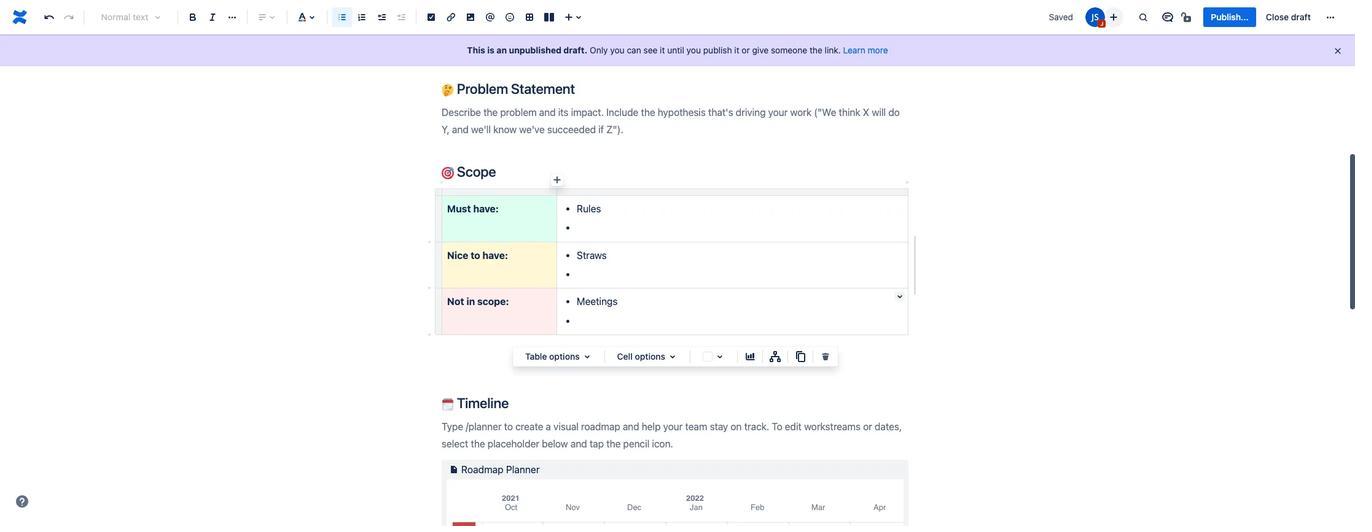 Task type: locate. For each thing, give the bounding box(es) containing it.
chart image
[[743, 350, 758, 364]]

1 expand dropdown menu image from the left
[[580, 350, 595, 364]]

1 horizontal spatial you
[[687, 45, 701, 55]]

have: right must
[[473, 203, 499, 214]]

nice
[[447, 250, 468, 261]]

2 expand dropdown menu image from the left
[[666, 350, 680, 364]]

expand dropdown menu image for cell options
[[666, 350, 680, 364]]

have: right to
[[483, 250, 508, 261]]

:thinking: image
[[442, 84, 454, 96]]

find and replace image
[[1137, 10, 1151, 25]]

this
[[467, 45, 485, 55]]

draft.
[[564, 45, 588, 55]]

it
[[660, 45, 665, 55], [735, 45, 740, 55]]

0 horizontal spatial it
[[660, 45, 665, 55]]

options right table
[[549, 352, 580, 362]]

you right until
[[687, 45, 701, 55]]

draft
[[1292, 12, 1311, 22]]

:calendar_spiral: image
[[442, 399, 454, 411]]

options inside popup button
[[635, 352, 666, 362]]

1 options from the left
[[549, 352, 580, 362]]

:calendar_spiral: image
[[442, 399, 454, 411]]

until
[[668, 45, 685, 55]]

close draft
[[1266, 12, 1311, 22]]

copy image
[[793, 350, 808, 364]]

only
[[590, 45, 608, 55]]

have:
[[473, 203, 499, 214], [483, 250, 508, 261]]

the
[[810, 45, 823, 55]]

saved
[[1049, 12, 1074, 22]]

learn more link
[[844, 45, 888, 55]]

timeline
[[454, 395, 509, 412]]

2 options from the left
[[635, 352, 666, 362]]

bullet list ⌘⇧8 image
[[335, 10, 350, 25]]

emoji image
[[503, 10, 517, 25]]

0 horizontal spatial options
[[549, 352, 580, 362]]

:thinking: image
[[442, 84, 454, 96]]

numbered list ⌘⇧7 image
[[355, 10, 369, 25]]

must have:
[[447, 203, 499, 214]]

options right cell
[[635, 352, 666, 362]]

0 horizontal spatial you
[[610, 45, 625, 55]]

it left the "or"
[[735, 45, 740, 55]]

expand dropdown menu image
[[580, 350, 595, 364], [666, 350, 680, 364]]

no restrictions image
[[1181, 10, 1196, 25]]

0 horizontal spatial expand dropdown menu image
[[580, 350, 595, 364]]

1 horizontal spatial options
[[635, 352, 666, 362]]

:dart: image
[[442, 167, 454, 180], [442, 167, 454, 180]]

you
[[610, 45, 625, 55], [687, 45, 701, 55]]

1 horizontal spatial it
[[735, 45, 740, 55]]

you left can
[[610, 45, 625, 55]]

table options
[[525, 352, 580, 362]]

indent tab image
[[394, 10, 409, 25]]

italic ⌘i image
[[205, 10, 220, 25]]

must
[[447, 203, 471, 214]]

table image
[[522, 10, 537, 25]]

options inside dropdown button
[[549, 352, 580, 362]]

manage connected data image
[[768, 350, 783, 364]]

roadmap planner
[[462, 465, 540, 476]]

statement
[[511, 80, 575, 97]]

1 horizontal spatial expand dropdown menu image
[[666, 350, 680, 364]]

more
[[868, 45, 888, 55]]

cell options button
[[610, 350, 685, 364]]

options
[[549, 352, 580, 362], [635, 352, 666, 362]]

expand dropdown menu image left cell
[[580, 350, 595, 364]]

meetings
[[577, 296, 618, 308]]

link image
[[444, 10, 458, 25]]

options for table options
[[549, 352, 580, 362]]

link.
[[825, 45, 841, 55]]

invite to edit image
[[1107, 10, 1122, 24]]

expand dropdown menu image left cell background icon at the bottom right of page
[[666, 350, 680, 364]]

to
[[471, 250, 480, 261]]

planner
[[506, 465, 540, 476]]

expand dropdown menu image for table options
[[580, 350, 595, 364]]

it right see
[[660, 45, 665, 55]]

confluence image
[[10, 7, 29, 27]]

close
[[1266, 12, 1289, 22]]

close draft button
[[1259, 7, 1319, 27]]



Task type: describe. For each thing, give the bounding box(es) containing it.
2 it from the left
[[735, 45, 740, 55]]

someone
[[771, 45, 808, 55]]

give
[[753, 45, 769, 55]]

not
[[447, 296, 464, 308]]

in
[[467, 296, 475, 308]]

action item image
[[424, 10, 439, 25]]

an
[[497, 45, 507, 55]]

more image
[[1324, 10, 1338, 25]]

straws
[[577, 250, 607, 261]]

1 vertical spatial have:
[[483, 250, 508, 261]]

outdent ⇧tab image
[[374, 10, 389, 25]]

cell options
[[617, 352, 666, 362]]

roadmap planner image
[[447, 463, 462, 478]]

undo ⌘z image
[[42, 10, 57, 25]]

remove image
[[819, 350, 833, 364]]

cell
[[617, 352, 633, 362]]

is
[[488, 45, 495, 55]]

rules
[[577, 203, 601, 214]]

publish
[[704, 45, 732, 55]]

this is an unpublished draft. only you can see it until you publish it or give someone the link. learn more
[[467, 45, 888, 55]]

publish...
[[1212, 12, 1249, 22]]

help image
[[15, 495, 29, 509]]

or
[[742, 45, 750, 55]]

scope:
[[477, 296, 509, 308]]

more formatting image
[[225, 10, 240, 25]]

add image, video, or file image
[[463, 10, 478, 25]]

2 you from the left
[[687, 45, 701, 55]]

1 you from the left
[[610, 45, 625, 55]]

bold ⌘b image
[[186, 10, 200, 25]]

table
[[525, 352, 547, 362]]

dismiss image
[[1334, 46, 1343, 56]]

redo ⌘⇧z image
[[61, 10, 76, 25]]

problem
[[457, 80, 508, 97]]

0 vertical spatial have:
[[473, 203, 499, 214]]

confluence image
[[10, 7, 29, 27]]

table options button
[[518, 350, 600, 364]]

1 it from the left
[[660, 45, 665, 55]]

can
[[627, 45, 641, 55]]

comment icon image
[[1161, 10, 1176, 25]]

jacob simon image
[[1086, 7, 1106, 27]]

layouts image
[[542, 10, 557, 25]]

learn
[[844, 45, 866, 55]]

scope
[[454, 164, 496, 180]]

problem statement
[[454, 80, 575, 97]]

roadmap
[[462, 465, 504, 476]]

not in scope:
[[447, 296, 509, 308]]

see
[[644, 45, 658, 55]]

mention image
[[483, 10, 498, 25]]

cell background image
[[713, 350, 728, 364]]

publish... button
[[1204, 7, 1257, 27]]

editable content region
[[422, 0, 1066, 527]]

options for cell options
[[635, 352, 666, 362]]

nice to have:
[[447, 250, 508, 261]]

unpublished
[[509, 45, 562, 55]]



Task type: vqa. For each thing, say whether or not it's contained in the screenshot.
the bottommost team
no



